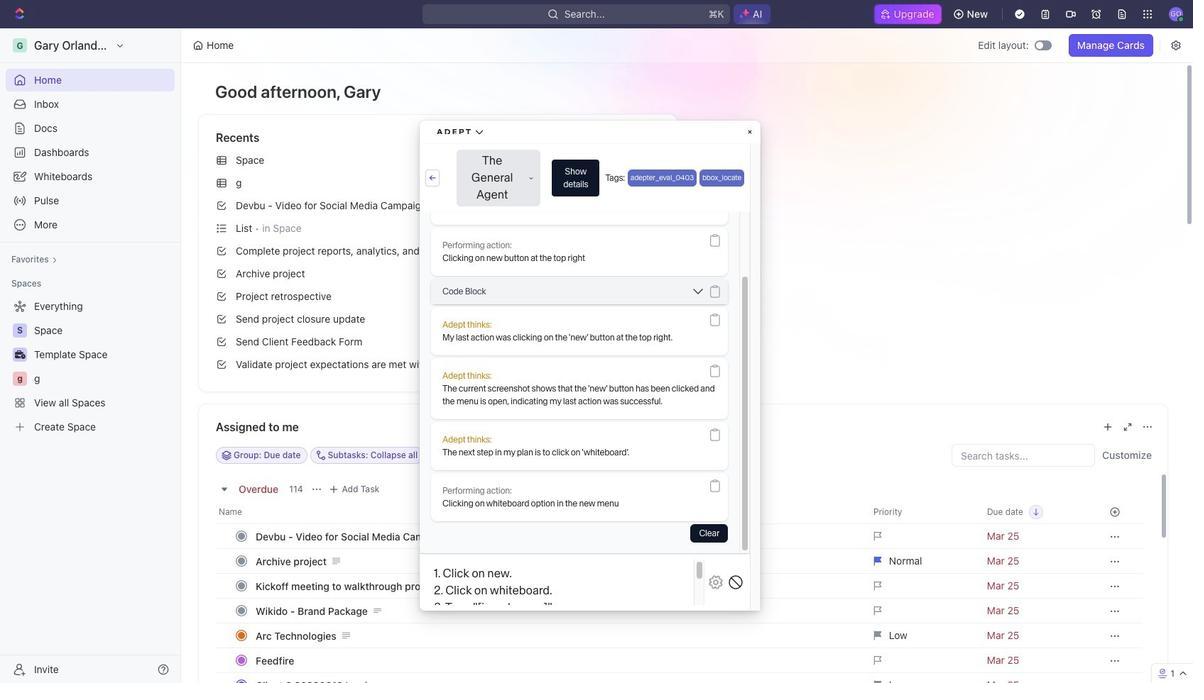 Task type: describe. For each thing, give the bounding box(es) containing it.
Search tasks... text field
[[952, 445, 1094, 467]]

space, , element
[[13, 324, 27, 338]]

business time image
[[15, 351, 25, 359]]

sidebar navigation
[[0, 28, 184, 684]]

gary orlando's workspace, , element
[[13, 38, 27, 53]]



Task type: vqa. For each thing, say whether or not it's contained in the screenshot.
user group image
no



Task type: locate. For each thing, give the bounding box(es) containing it.
g, , element
[[13, 372, 27, 386]]

tree
[[6, 295, 175, 439]]

tree inside sidebar navigation
[[6, 295, 175, 439]]



